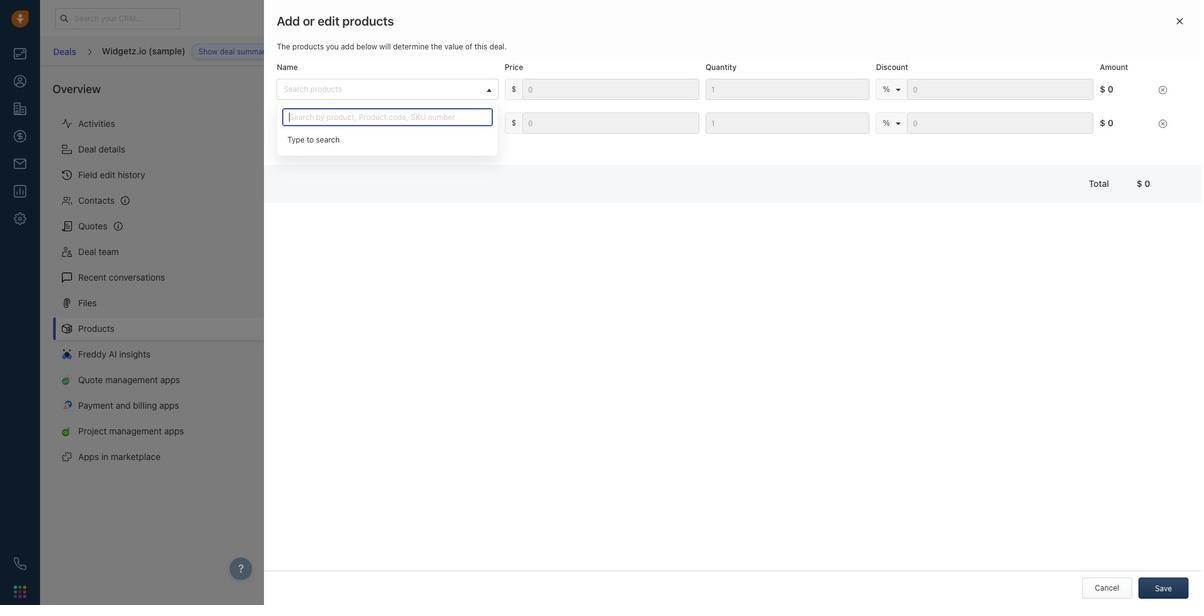 Task type: describe. For each thing, give the bounding box(es) containing it.
freddy ai insights
[[78, 350, 151, 360]]

cancel button
[[1083, 578, 1133, 600]]

apps
[[78, 452, 99, 463]]

field edit history
[[78, 170, 145, 181]]

of
[[466, 42, 473, 51]]

overview
[[53, 83, 101, 96]]

search products button
[[277, 79, 499, 100]]

edit for add or edit
[[1163, 80, 1176, 89]]

% for 1st % button from the top of the add or edit products dialog
[[884, 85, 891, 94]]

ai
[[109, 350, 117, 360]]

contacts
[[78, 196, 115, 206]]

show
[[199, 47, 218, 56]]

products up below
[[343, 14, 394, 28]]

add for add or edit
[[1137, 80, 1151, 89]]

2 vertical spatial add
[[289, 141, 303, 150]]

add
[[341, 42, 355, 51]]

1 % button from the top
[[884, 85, 902, 94]]

products left you
[[293, 42, 324, 51]]

search products button
[[277, 113, 499, 134]]

search
[[316, 135, 340, 145]]

(sample)
[[149, 46, 185, 56]]

you
[[326, 42, 339, 51]]

1 vertical spatial apps
[[159, 401, 179, 412]]

recent
[[78, 273, 107, 283]]

the
[[277, 42, 290, 51]]

add or edit
[[1137, 80, 1176, 89]]

total
[[1090, 178, 1110, 189]]

history
[[118, 170, 145, 181]]

add for add or edit products
[[277, 14, 300, 28]]

management for quote
[[105, 375, 158, 386]]

1 vertical spatial products
[[78, 324, 115, 335]]

deal for deal details
[[78, 144, 96, 155]]

deals link
[[53, 42, 77, 61]]

project
[[78, 427, 107, 437]]

activities
[[78, 119, 115, 129]]

quotes
[[78, 221, 107, 232]]

cancel
[[1096, 584, 1120, 593]]

conversations
[[109, 273, 165, 283]]

name
[[277, 63, 298, 72]]

add or edit products dialog
[[264, 0, 1202, 606]]

management for project
[[109, 427, 162, 437]]

team
[[99, 247, 119, 258]]

recent conversations
[[78, 273, 165, 283]]

determine
[[393, 42, 429, 51]]

quote management apps
[[78, 375, 180, 386]]

below
[[357, 42, 378, 51]]

to
[[307, 135, 314, 145]]

quote
[[78, 375, 103, 386]]

type to search
[[288, 135, 340, 145]]

files
[[78, 298, 97, 309]]

deal
[[220, 47, 235, 56]]

in
[[101, 452, 109, 463]]

details
[[99, 144, 125, 155]]



Task type: vqa. For each thing, say whether or not it's contained in the screenshot.
products in dropdown button
yes



Task type: locate. For each thing, give the bounding box(es) containing it.
0 vertical spatial edit
[[318, 14, 340, 28]]

search inside dropdown button
[[284, 85, 308, 94]]

-- number field
[[523, 79, 700, 100], [706, 79, 870, 100], [908, 79, 1094, 100], [523, 113, 700, 134], [706, 113, 870, 134], [908, 113, 1094, 134]]

deals
[[53, 46, 76, 57]]

search
[[284, 85, 308, 94], [284, 118, 308, 128]]

search products up type to search
[[284, 118, 342, 128]]

0 horizontal spatial or
[[303, 14, 315, 28]]

quantity inside add or edit products dialog
[[706, 63, 737, 72]]

% button
[[884, 85, 902, 94], [884, 118, 902, 128]]

1 deal from the top
[[78, 144, 96, 155]]

0 vertical spatial products
[[366, 78, 413, 91]]

search down name
[[284, 85, 308, 94]]

search products inside button
[[284, 118, 342, 128]]

or for add or edit
[[1153, 80, 1161, 89]]

0 horizontal spatial products
[[78, 324, 115, 335]]

2 horizontal spatial edit
[[1163, 80, 1176, 89]]

1 horizontal spatial products
[[366, 78, 413, 91]]

%
[[884, 85, 891, 94], [884, 118, 891, 128]]

add or edit products
[[277, 14, 394, 28]]

phone element
[[8, 552, 33, 577]]

search products for search products dropdown button
[[284, 85, 342, 94]]

deal left details
[[78, 144, 96, 155]]

search products down name
[[284, 85, 342, 94]]

or for add or edit products
[[303, 14, 315, 28]]

0 horizontal spatial quantity
[[492, 141, 517, 149]]

will
[[380, 42, 391, 51]]

apps for quote management apps
[[160, 375, 180, 386]]

mng settings image
[[332, 84, 341, 92]]

1 % from the top
[[884, 85, 891, 94]]

0 vertical spatial %
[[884, 85, 891, 94]]

summary
[[237, 47, 270, 56]]

project management apps
[[78, 427, 184, 437]]

amount
[[1101, 63, 1129, 72]]

2 vertical spatial edit
[[100, 170, 115, 181]]

apps
[[160, 375, 180, 386], [159, 401, 179, 412], [164, 427, 184, 437]]

search inside button
[[284, 118, 308, 128]]

0 vertical spatial quantity
[[706, 63, 737, 72]]

freshworks switcher image
[[14, 586, 26, 599]]

value
[[445, 42, 463, 51]]

and
[[116, 401, 131, 412]]

0 vertical spatial deal
[[78, 144, 96, 155]]

or inside button
[[1153, 80, 1161, 89]]

the
[[431, 42, 443, 51]]

1 vertical spatial or
[[1153, 80, 1161, 89]]

$ 0
[[1101, 84, 1114, 95], [1101, 118, 1114, 128], [366, 154, 380, 165], [1137, 178, 1151, 189]]

discount
[[877, 63, 909, 72]]

quantity for quantity
[[706, 63, 737, 72]]

search up type
[[284, 118, 308, 128]]

deal for deal team
[[78, 247, 96, 258]]

apps in marketplace
[[78, 452, 161, 463]]

search products for search products button
[[284, 118, 342, 128]]

products
[[366, 78, 413, 91], [78, 324, 115, 335]]

widgetz.io (sample)
[[102, 46, 185, 56]]

edit for add or edit products
[[318, 14, 340, 28]]

1 vertical spatial %
[[884, 118, 891, 128]]

apps up payment and billing apps
[[160, 375, 180, 386]]

field
[[78, 170, 98, 181]]

or
[[303, 14, 315, 28], [1153, 80, 1161, 89]]

products down you
[[311, 85, 342, 94]]

deal details
[[78, 144, 125, 155]]

deal.
[[490, 42, 507, 51]]

2 deal from the top
[[78, 247, 96, 258]]

1 vertical spatial search products
[[284, 118, 342, 128]]

type
[[288, 135, 305, 145]]

show deal summary
[[199, 47, 270, 56]]

1 vertical spatial deal
[[78, 247, 96, 258]]

1 horizontal spatial quantity
[[706, 63, 737, 72]]

add or edit button
[[1118, 74, 1183, 95]]

deal team
[[78, 247, 119, 258]]

payment and billing apps
[[78, 401, 179, 412]]

payment
[[78, 401, 113, 412]]

$
[[1101, 84, 1106, 95], [512, 85, 517, 94], [1101, 118, 1106, 128], [512, 118, 517, 128], [366, 154, 372, 165], [1137, 178, 1143, 189]]

search products inside dropdown button
[[284, 85, 342, 94]]

insights
[[119, 350, 151, 360]]

1 vertical spatial management
[[109, 427, 162, 437]]

products up freddy
[[78, 324, 115, 335]]

0 horizontal spatial edit
[[100, 170, 115, 181]]

2 vertical spatial apps
[[164, 427, 184, 437]]

quantity 1
[[492, 141, 517, 165]]

management
[[105, 375, 158, 386], [109, 427, 162, 437]]

apps for project management apps
[[164, 427, 184, 437]]

products up the search
[[311, 118, 342, 128]]

deal left team
[[78, 247, 96, 258]]

1 vertical spatial add
[[1137, 80, 1151, 89]]

1 vertical spatial % button
[[884, 118, 902, 128]]

save button
[[1139, 578, 1189, 600]]

Search by product, Product code, SKU number search field
[[283, 108, 493, 127]]

search for search products dropdown button
[[284, 85, 308, 94]]

products up search by product, product code, sku number search box at the left of page
[[366, 78, 413, 91]]

phone image
[[14, 558, 26, 571]]

add inside "add or edit" button
[[1137, 80, 1151, 89]]

this
[[475, 42, 488, 51]]

edit inside add or edit products dialog
[[318, 14, 340, 28]]

or inside dialog
[[303, 14, 315, 28]]

edit
[[318, 14, 340, 28], [1163, 80, 1176, 89], [100, 170, 115, 181]]

1 search products from the top
[[284, 85, 342, 94]]

billing
[[133, 401, 157, 412]]

0 vertical spatial search
[[284, 85, 308, 94]]

deal
[[78, 144, 96, 155], [78, 247, 96, 258]]

edit inside "add or edit" button
[[1163, 80, 1176, 89]]

products inside dropdown button
[[311, 85, 342, 94]]

2 search from the top
[[284, 118, 308, 128]]

Search your CRM... text field
[[55, 8, 180, 29]]

0 vertical spatial add
[[277, 14, 300, 28]]

management up 'marketplace'
[[109, 427, 162, 437]]

1
[[492, 154, 496, 165]]

quantity
[[706, 63, 737, 72], [492, 141, 517, 149]]

2 % button from the top
[[884, 118, 902, 128]]

search for search products button
[[284, 118, 308, 128]]

marketplace
[[111, 452, 161, 463]]

save
[[1156, 585, 1173, 594]]

1 horizontal spatial edit
[[318, 14, 340, 28]]

add
[[277, 14, 300, 28], [1137, 80, 1151, 89], [289, 141, 303, 150]]

apps right billing
[[159, 401, 179, 412]]

0 vertical spatial apps
[[160, 375, 180, 386]]

apps down payment and billing apps
[[164, 427, 184, 437]]

0 vertical spatial % button
[[884, 85, 902, 94]]

0 vertical spatial search products
[[284, 85, 342, 94]]

% for first % button from the bottom
[[884, 118, 891, 128]]

the products you add below will determine the value of this deal.
[[277, 42, 507, 51]]

0 vertical spatial management
[[105, 375, 158, 386]]

2 % from the top
[[884, 118, 891, 128]]

price
[[505, 63, 524, 72]]

widgetz.io
[[102, 46, 146, 56]]

1 horizontal spatial or
[[1153, 80, 1161, 89]]

1 search from the top
[[284, 85, 308, 94]]

products inside button
[[311, 118, 342, 128]]

type to search option
[[283, 130, 493, 151]]

1 vertical spatial search
[[284, 118, 308, 128]]

1 vertical spatial quantity
[[492, 141, 517, 149]]

search products
[[284, 85, 342, 94], [284, 118, 342, 128]]

0 vertical spatial or
[[303, 14, 315, 28]]

freddy
[[78, 350, 106, 360]]

products
[[343, 14, 394, 28], [293, 42, 324, 51], [311, 85, 342, 94], [311, 118, 342, 128]]

1 vertical spatial edit
[[1163, 80, 1176, 89]]

quantity for quantity 1
[[492, 141, 517, 149]]

2 search products from the top
[[284, 118, 342, 128]]

0
[[1109, 84, 1114, 95], [1109, 118, 1114, 128], [374, 154, 380, 165], [1145, 178, 1151, 189]]

management up payment and billing apps
[[105, 375, 158, 386]]



